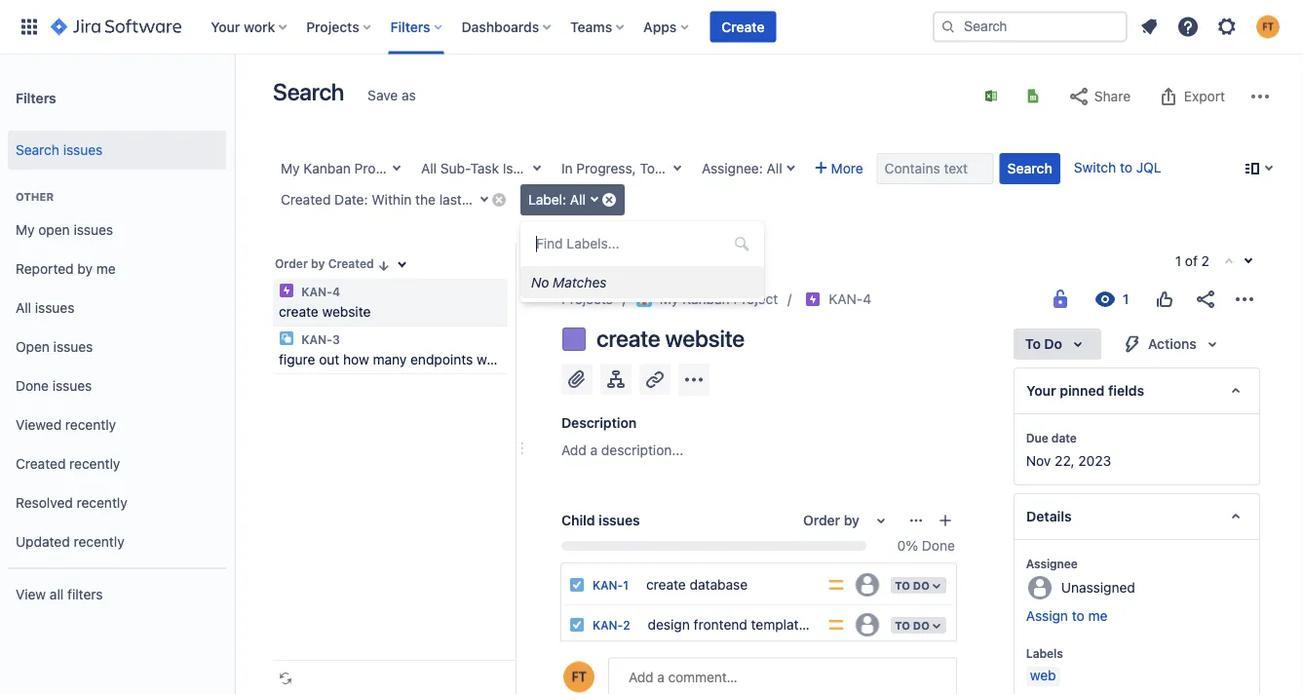 Task type: describe. For each thing, give the bounding box(es) containing it.
issues for done issues
[[52, 378, 92, 394]]

add a description...
[[562, 442, 684, 458]]

issues for open issues
[[53, 339, 93, 355]]

by for me
[[77, 261, 93, 277]]

0 horizontal spatial create website
[[279, 304, 371, 320]]

templates
[[751, 616, 814, 632]]

create button
[[710, 11, 777, 42]]

done issues
[[16, 378, 92, 394]]

assign to me button
[[1027, 606, 1240, 626]]

more button
[[808, 153, 871, 184]]

project inside "link"
[[734, 291, 778, 307]]

all inside 'link'
[[16, 300, 31, 316]]

actions
[[1149, 336, 1197, 352]]

0 vertical spatial to do button
[[1014, 329, 1102, 360]]

0 horizontal spatial 1
[[623, 579, 629, 592]]

0 horizontal spatial 4
[[332, 285, 340, 298]]

my kanban project image
[[637, 292, 652, 307]]

issue type: task image
[[569, 617, 585, 633]]

recently for updated recently
[[74, 534, 124, 550]]

epic
[[585, 160, 612, 176]]

database
[[690, 576, 748, 592]]

endpoints
[[411, 352, 473, 368]]

share
[[1095, 88, 1131, 104]]

dashboards button
[[456, 11, 559, 42]]

issue
[[503, 160, 536, 176]]

recently for viewed recently
[[65, 417, 116, 433]]

by for created
[[311, 257, 325, 271]]

my kanban project link
[[637, 288, 778, 311]]

banner containing your work
[[0, 0, 1304, 55]]

Find Labels... field
[[530, 230, 755, 257]]

copy link to issue image
[[868, 291, 884, 306]]

assignee: all
[[702, 160, 783, 176]]

search issues
[[16, 142, 103, 158]]

sidebar navigation image
[[213, 78, 255, 117]]

open in microsoft excel image
[[984, 88, 999, 104]]

kanban inside dropdown button
[[304, 160, 351, 176]]

%
[[906, 538, 919, 554]]

to do button for create database
[[889, 575, 949, 596]]

switch to jql link
[[1074, 159, 1162, 176]]

do inside dropdown button
[[659, 160, 677, 176]]

Search field
[[933, 11, 1128, 42]]

view
[[16, 587, 46, 603]]

assign to me
[[1027, 608, 1108, 624]]

1 of 2
[[1176, 253, 1210, 269]]

child issues
[[562, 512, 640, 528]]

reported by me
[[16, 261, 116, 277]]

remove criteria image
[[491, 192, 507, 207]]

design frontend templates link
[[640, 606, 819, 645]]

of
[[1186, 253, 1198, 269]]

kan- left copy link to issue image
[[829, 291, 863, 307]]

your profile and settings image
[[1257, 15, 1280, 39]]

viewed recently
[[16, 417, 116, 433]]

epic image
[[806, 292, 821, 307]]

your for your pinned fields
[[1027, 383, 1056, 399]]

all
[[50, 587, 64, 603]]

issues for child issues
[[599, 512, 640, 528]]

me for assign to me
[[1089, 608, 1108, 624]]

updated recently
[[16, 534, 124, 550]]

as
[[402, 87, 416, 103]]

fields
[[1108, 383, 1145, 399]]

your work button
[[205, 11, 295, 42]]

projects for projects link
[[562, 291, 613, 307]]

to do for create database
[[895, 579, 930, 592]]

kan-2
[[593, 619, 631, 632]]

2 vertical spatial create
[[646, 576, 686, 592]]

many
[[373, 352, 407, 368]]

epic image
[[279, 283, 294, 298]]

resolved recently
[[16, 495, 127, 511]]

work
[[244, 19, 275, 35]]

within
[[372, 192, 412, 208]]

in progress,                                 to do
[[562, 160, 677, 176]]

to inside dropdown button
[[640, 160, 655, 176]]

all issues link
[[8, 289, 226, 328]]

label:
[[528, 192, 567, 208]]

4 inside kan-4 link
[[863, 291, 872, 307]]

due date nov 22, 2023
[[1027, 431, 1112, 469]]

default image
[[734, 236, 750, 252]]

all sub-task issue types,                                 epic
[[421, 160, 612, 176]]

date:
[[335, 192, 368, 208]]

need
[[498, 352, 530, 368]]

projects for 'projects' dropdown button
[[306, 19, 359, 35]]

due
[[1027, 431, 1049, 445]]

all right days on the top of page
[[570, 192, 586, 208]]

my kanban project inside "link"
[[660, 291, 778, 307]]

export button
[[1148, 81, 1235, 112]]

next issue 'kan-3' ( type 'j' ) image
[[1241, 254, 1257, 269]]

0 vertical spatial to do
[[1026, 336, 1063, 352]]

last
[[440, 192, 462, 208]]

1 vertical spatial create website
[[597, 325, 745, 352]]

assignee:
[[702, 160, 763, 176]]

not available - this is the first issue image
[[1222, 254, 1237, 270]]

1 horizontal spatial search
[[273, 78, 344, 105]]

other group
[[8, 170, 226, 567]]

more
[[831, 160, 864, 176]]

by inside 'dropdown button'
[[844, 512, 860, 528]]

1 vertical spatial filters
[[16, 89, 56, 106]]

1 horizontal spatial done
[[922, 538, 955, 554]]

projects button
[[301, 11, 379, 42]]

no
[[531, 274, 549, 291]]

label: all
[[528, 192, 586, 208]]

issue type: task image
[[569, 577, 585, 593]]

0 vertical spatial 1
[[1176, 253, 1182, 269]]

web
[[1030, 667, 1057, 684]]

my open issues
[[16, 222, 113, 238]]

the
[[415, 192, 436, 208]]

recently for resolved recently
[[77, 495, 127, 511]]

details element
[[1014, 493, 1261, 540]]

search button
[[1000, 153, 1061, 184]]

1 vertical spatial 2
[[1202, 253, 1210, 269]]

assignee
[[1027, 557, 1078, 570]]

my inside "link"
[[660, 291, 679, 307]]

order by created link
[[273, 252, 394, 275]]

updated
[[16, 534, 70, 550]]

1 vertical spatial website
[[665, 325, 745, 352]]

create
[[722, 19, 765, 35]]

0
[[898, 538, 906, 554]]

22,
[[1055, 453, 1075, 469]]

issue actions image
[[909, 513, 924, 528]]

created for created date: within the last 4 weeks, 2 days
[[281, 192, 331, 208]]

kan-1 link
[[593, 579, 629, 592]]

Add a comment… field
[[608, 658, 957, 694]]

nov
[[1027, 453, 1051, 469]]

date
[[1052, 431, 1077, 445]]

apps button
[[638, 11, 697, 42]]

search for search button
[[1008, 160, 1053, 176]]

figure
[[279, 352, 315, 368]]

labels pin to top image
[[1067, 645, 1083, 661]]

small image
[[376, 258, 392, 274]]

kan-4 link
[[829, 288, 872, 311]]

remove criteria image
[[602, 192, 617, 207]]

project inside dropdown button
[[355, 160, 399, 176]]

order for order by created
[[275, 257, 308, 271]]

task
[[470, 160, 499, 176]]

done inside done issues link
[[16, 378, 49, 394]]

my kanban project button
[[273, 153, 408, 184]]

3
[[332, 332, 340, 346]]



Task type: vqa. For each thing, say whether or not it's contained in the screenshot.
the middle The By
yes



Task type: locate. For each thing, give the bounding box(es) containing it.
child
[[562, 512, 595, 528]]

appswitcher icon image
[[18, 15, 41, 39]]

my kanban project
[[281, 160, 399, 176], [660, 291, 778, 307]]

to do for design frontend templates
[[895, 619, 930, 632]]

2 vertical spatial created
[[16, 456, 66, 472]]

1 horizontal spatial by
[[311, 257, 325, 271]]

1 priority: medium image from the top
[[827, 575, 847, 595]]

1 vertical spatial to
[[1072, 608, 1085, 624]]

0 vertical spatial project
[[355, 160, 399, 176]]

share link
[[1058, 81, 1141, 112]]

primary element
[[12, 0, 933, 54]]

1 vertical spatial my kanban project
[[660, 291, 778, 307]]

we
[[477, 352, 495, 368]]

search up the other
[[16, 142, 59, 158]]

unassigned
[[1062, 579, 1136, 595]]

recently down 'viewed recently' "link"
[[69, 456, 120, 472]]

notifications image
[[1138, 15, 1161, 39]]

me down "my open issues" link
[[96, 261, 116, 277]]

1 horizontal spatial project
[[734, 291, 778, 307]]

0 vertical spatial my
[[281, 160, 300, 176]]

order by created
[[275, 257, 374, 271]]

2 horizontal spatial by
[[844, 512, 860, 528]]

export
[[1185, 88, 1226, 104]]

1 horizontal spatial me
[[1089, 608, 1108, 624]]

2 vertical spatial to do button
[[889, 615, 949, 636]]

switch
[[1074, 159, 1117, 176]]

progress,
[[577, 160, 636, 176]]

0 vertical spatial order
[[275, 257, 308, 271]]

0 vertical spatial projects
[[306, 19, 359, 35]]

1 vertical spatial to do
[[895, 579, 930, 592]]

to
[[1120, 159, 1133, 176], [1072, 608, 1085, 624]]

issues up viewed recently
[[52, 378, 92, 394]]

website up 3
[[322, 304, 371, 320]]

save as button
[[358, 80, 426, 111]]

order up epic image
[[275, 257, 308, 271]]

kan- up out
[[301, 332, 332, 346]]

priority: medium image
[[827, 575, 847, 595], [827, 615, 847, 635]]

design
[[648, 616, 690, 632]]

0 horizontal spatial my
[[16, 222, 35, 238]]

projects link
[[562, 288, 613, 311]]

in progress,                                 to do button
[[554, 153, 688, 184]]

add app image
[[683, 368, 706, 391]]

order for order by
[[803, 512, 841, 528]]

2 left days on the top of page
[[525, 192, 533, 208]]

all inside dropdown button
[[421, 160, 437, 176]]

by left small image
[[311, 257, 325, 271]]

search for search issues
[[16, 142, 59, 158]]

view all filters
[[16, 587, 103, 603]]

my for "my open issues" link
[[16, 222, 35, 238]]

1 up "kan-2"
[[623, 579, 629, 592]]

priority: medium image for design frontend templates
[[827, 615, 847, 635]]

banner
[[0, 0, 1304, 55]]

filters up search issues
[[16, 89, 56, 106]]

my
[[281, 160, 300, 176], [16, 222, 35, 238], [660, 291, 679, 307]]

1 horizontal spatial kan-4
[[829, 291, 872, 307]]

0 horizontal spatial done
[[16, 378, 49, 394]]

sub-
[[441, 160, 470, 176]]

issues for all issues
[[35, 300, 75, 316]]

how
[[343, 352, 369, 368]]

my kanban project up date:
[[281, 160, 399, 176]]

jira software image
[[51, 15, 182, 39], [51, 15, 182, 39]]

done down create child image
[[922, 538, 955, 554]]

2 vertical spatial to do
[[895, 619, 930, 632]]

to do
[[1026, 336, 1063, 352], [895, 579, 930, 592], [895, 619, 930, 632]]

me for reported by me
[[96, 261, 116, 277]]

issues up my open issues
[[63, 142, 103, 158]]

actions button
[[1110, 329, 1236, 360]]

Search issues using keywords text field
[[877, 153, 994, 184]]

apps
[[644, 19, 677, 35]]

0 vertical spatial filters
[[391, 19, 431, 35]]

kanban right my kanban project icon
[[683, 291, 730, 307]]

my for my kanban project dropdown button
[[281, 160, 300, 176]]

profile image of funky town image
[[564, 662, 595, 693]]

my inside dropdown button
[[281, 160, 300, 176]]

done issues link
[[8, 367, 226, 406]]

filters inside popup button
[[391, 19, 431, 35]]

to inside assign to me button
[[1072, 608, 1085, 624]]

1 horizontal spatial projects
[[562, 291, 613, 307]]

out
[[319, 352, 340, 368]]

order
[[275, 257, 308, 271], [803, 512, 841, 528]]

0 vertical spatial website
[[322, 304, 371, 320]]

kanban up date:
[[304, 160, 351, 176]]

your work
[[211, 19, 275, 35]]

0 vertical spatial 2
[[525, 192, 533, 208]]

create website up kan-3
[[279, 304, 371, 320]]

1 horizontal spatial to
[[1120, 159, 1133, 176]]

search left switch
[[1008, 160, 1053, 176]]

viewed
[[16, 417, 62, 433]]

0 horizontal spatial filters
[[16, 89, 56, 106]]

done down open on the left
[[16, 378, 49, 394]]

priority: medium image for create database
[[827, 575, 847, 595]]

0 horizontal spatial kanban
[[304, 160, 351, 176]]

teams button
[[565, 11, 632, 42]]

your
[[211, 19, 240, 35], [1027, 383, 1056, 399]]

design frontend templates
[[648, 616, 814, 632]]

your left "work"
[[211, 19, 240, 35]]

your left pinned at the bottom right
[[1027, 383, 1056, 399]]

weeks,
[[478, 192, 521, 208]]

0 horizontal spatial your
[[211, 19, 240, 35]]

4 down the order by created link
[[332, 285, 340, 298]]

create up design
[[646, 576, 686, 592]]

vote options: no one has voted for this issue yet. image
[[1154, 288, 1177, 311]]

1 horizontal spatial filters
[[391, 19, 431, 35]]

2023
[[1079, 453, 1112, 469]]

1 vertical spatial create
[[597, 325, 661, 352]]

1 vertical spatial me
[[1089, 608, 1108, 624]]

1 horizontal spatial my
[[281, 160, 300, 176]]

to for switch
[[1120, 159, 1133, 176]]

your pinned fields element
[[1014, 368, 1261, 414]]

kan- down order by created
[[301, 285, 332, 298]]

1 horizontal spatial 2
[[623, 619, 631, 632]]

2 horizontal spatial 2
[[1202, 253, 1210, 269]]

1 vertical spatial priority: medium image
[[827, 615, 847, 635]]

1 vertical spatial to do button
[[889, 575, 949, 596]]

all up open on the left
[[16, 300, 31, 316]]

1 vertical spatial done
[[922, 538, 955, 554]]

0 vertical spatial me
[[96, 261, 116, 277]]

my kanban project inside dropdown button
[[281, 160, 399, 176]]

created inside other group
[[16, 456, 66, 472]]

created left small image
[[328, 257, 374, 271]]

dashboards
[[462, 19, 539, 35]]

0 vertical spatial create website
[[279, 304, 371, 320]]

by left issue actions "icon"
[[844, 512, 860, 528]]

me down unassigned
[[1089, 608, 1108, 624]]

1 vertical spatial project
[[734, 291, 778, 307]]

help image
[[1177, 15, 1200, 39]]

updated recently link
[[8, 523, 226, 562]]

4 right last
[[466, 192, 474, 208]]

save
[[368, 87, 398, 103]]

add a child issue image
[[605, 368, 628, 391]]

actions image
[[1233, 288, 1257, 311]]

edit color, purple selected image
[[563, 328, 586, 351]]

open in google sheets image
[[1026, 88, 1041, 104]]

1 left of
[[1176, 253, 1182, 269]]

1 vertical spatial order
[[803, 512, 841, 528]]

to do button for design frontend templates
[[889, 615, 949, 636]]

switch to jql
[[1074, 159, 1162, 176]]

0 vertical spatial create
[[279, 304, 319, 320]]

2 horizontal spatial 4
[[863, 291, 872, 307]]

search image
[[941, 19, 957, 35]]

issues right open
[[74, 222, 113, 238]]

0 horizontal spatial my kanban project
[[281, 160, 399, 176]]

0 horizontal spatial by
[[77, 261, 93, 277]]

issues
[[63, 142, 103, 158], [74, 222, 113, 238], [35, 300, 75, 316], [53, 339, 93, 355], [52, 378, 92, 394], [599, 512, 640, 528]]

created down viewed at left
[[16, 456, 66, 472]]

2 vertical spatial 2
[[623, 619, 631, 632]]

2 left design
[[623, 619, 631, 632]]

my open issues link
[[8, 211, 226, 250]]

a
[[590, 442, 598, 458]]

projects inside dropdown button
[[306, 19, 359, 35]]

do
[[659, 160, 677, 176], [1045, 336, 1063, 352], [913, 579, 930, 592], [913, 619, 930, 632]]

1 horizontal spatial website
[[665, 325, 745, 352]]

2 horizontal spatial search
[[1008, 160, 1053, 176]]

created recently
[[16, 456, 120, 472]]

create child image
[[938, 513, 953, 528]]

kan-2 link
[[593, 619, 631, 632]]

kan- right issue type: task image
[[593, 579, 623, 592]]

1 vertical spatial kanban
[[683, 291, 730, 307]]

all sub-task issue types,                                 epic button
[[413, 153, 612, 184]]

create down epic image
[[279, 304, 319, 320]]

0 horizontal spatial 2
[[525, 192, 533, 208]]

web link
[[1027, 667, 1060, 686]]

me inside reported by me link
[[96, 261, 116, 277]]

1 horizontal spatial create website
[[597, 325, 745, 352]]

recently
[[65, 417, 116, 433], [69, 456, 120, 472], [77, 495, 127, 511], [74, 534, 124, 550]]

1 vertical spatial search
[[16, 142, 59, 158]]

filters
[[67, 587, 103, 603]]

1 horizontal spatial 1
[[1176, 253, 1182, 269]]

1 vertical spatial projects
[[562, 291, 613, 307]]

link issues, web pages, and more image
[[644, 368, 667, 391]]

project down default 'image'
[[734, 291, 778, 307]]

1 horizontal spatial 4
[[466, 192, 474, 208]]

0 horizontal spatial website
[[322, 304, 371, 320]]

open issues link
[[8, 328, 226, 367]]

2 priority: medium image from the top
[[827, 615, 847, 635]]

settings image
[[1216, 15, 1239, 39]]

your for your work
[[211, 19, 240, 35]]

0 vertical spatial my kanban project
[[281, 160, 399, 176]]

search inside button
[[1008, 160, 1053, 176]]

by right reported
[[77, 261, 93, 277]]

kan- right issue type: task icon
[[593, 619, 623, 632]]

issues inside group
[[63, 142, 103, 158]]

subtask image
[[279, 331, 294, 346]]

kan-4
[[298, 285, 340, 298], [829, 291, 872, 307]]

by inside other group
[[77, 261, 93, 277]]

recently up "created recently"
[[65, 417, 116, 433]]

create website up link issues, web pages, and more image
[[597, 325, 745, 352]]

0 horizontal spatial project
[[355, 160, 399, 176]]

1 vertical spatial my
[[16, 222, 35, 238]]

0 vertical spatial kanban
[[304, 160, 351, 176]]

share image
[[1194, 288, 1218, 311]]

1 vertical spatial created
[[328, 257, 374, 271]]

issues right open on the left
[[53, 339, 93, 355]]

save as
[[368, 87, 416, 103]]

issues right child
[[599, 512, 640, 528]]

reported by me link
[[8, 250, 226, 289]]

kan-4 right epic icon
[[829, 291, 872, 307]]

to left jql
[[1120, 159, 1133, 176]]

projects down 'matches'
[[562, 291, 613, 307]]

recently down resolved recently "link"
[[74, 534, 124, 550]]

types,
[[539, 160, 581, 176]]

all issues
[[16, 300, 75, 316]]

0 horizontal spatial projects
[[306, 19, 359, 35]]

projects
[[306, 19, 359, 35], [562, 291, 613, 307]]

your inside dropdown button
[[211, 19, 240, 35]]

jql
[[1137, 159, 1162, 176]]

0 horizontal spatial order
[[275, 257, 308, 271]]

kan-1
[[593, 579, 629, 592]]

priority: medium image right templates
[[827, 615, 847, 635]]

order by button
[[792, 505, 905, 536]]

2 vertical spatial search
[[1008, 160, 1053, 176]]

labels
[[1027, 646, 1064, 660]]

assign
[[1027, 608, 1069, 624]]

filters up as in the top left of the page
[[391, 19, 431, 35]]

1 vertical spatial your
[[1027, 383, 1056, 399]]

kanban inside "link"
[[683, 291, 730, 307]]

recently down created recently link
[[77, 495, 127, 511]]

open issues
[[16, 339, 93, 355]]

1 vertical spatial 1
[[623, 579, 629, 592]]

0 horizontal spatial me
[[96, 261, 116, 277]]

0 vertical spatial to
[[1120, 159, 1133, 176]]

1 horizontal spatial your
[[1027, 383, 1056, 399]]

pinned
[[1060, 383, 1105, 399]]

priority: medium image down the order by
[[827, 575, 847, 595]]

0 vertical spatial done
[[16, 378, 49, 394]]

all left sub-
[[421, 160, 437, 176]]

4
[[466, 192, 474, 208], [332, 285, 340, 298], [863, 291, 872, 307]]

0 horizontal spatial search
[[16, 142, 59, 158]]

projects right "work"
[[306, 19, 359, 35]]

created
[[281, 192, 331, 208], [328, 257, 374, 271], [16, 456, 66, 472]]

frontend
[[694, 616, 748, 632]]

order inside order by 'dropdown button'
[[803, 512, 841, 528]]

search inside group
[[16, 142, 59, 158]]

issues for search issues
[[63, 142, 103, 158]]

website down my kanban project "link"
[[665, 325, 745, 352]]

2 right of
[[1202, 253, 1210, 269]]

search down 'projects' dropdown button
[[273, 78, 344, 105]]

all right the assignee:
[[767, 160, 783, 176]]

kan-4 down order by created
[[298, 285, 340, 298]]

4 right epic icon
[[863, 291, 872, 307]]

to for assign
[[1072, 608, 1085, 624]]

0 horizontal spatial kan-4
[[298, 285, 340, 298]]

matches
[[553, 274, 607, 291]]

attach image
[[566, 368, 589, 391]]

issues inside 'link'
[[35, 300, 75, 316]]

1 horizontal spatial my kanban project
[[660, 291, 778, 307]]

2 vertical spatial my
[[660, 291, 679, 307]]

created recently link
[[8, 445, 226, 484]]

description...
[[602, 442, 684, 458]]

search issues group
[[8, 125, 226, 176]]

search issues link
[[8, 131, 226, 170]]

details
[[1027, 508, 1072, 525]]

in
[[562, 160, 573, 176]]

my kanban project down default 'image'
[[660, 291, 778, 307]]

view all filters link
[[8, 575, 226, 614]]

created for created recently
[[16, 456, 66, 472]]

0 vertical spatial priority: medium image
[[827, 575, 847, 595]]

issues up open issues
[[35, 300, 75, 316]]

open
[[38, 222, 70, 238]]

0 vertical spatial created
[[281, 192, 331, 208]]

0 horizontal spatial to
[[1072, 608, 1085, 624]]

my inside other group
[[16, 222, 35, 238]]

your pinned fields
[[1027, 383, 1145, 399]]

filters
[[391, 19, 431, 35], [16, 89, 56, 106]]

viewed recently link
[[8, 406, 226, 445]]

1 horizontal spatial kanban
[[683, 291, 730, 307]]

0 vertical spatial your
[[211, 19, 240, 35]]

to right assign
[[1072, 608, 1085, 624]]

me inside assign to me button
[[1089, 608, 1108, 624]]

recently for created recently
[[69, 456, 120, 472]]

order left issue actions "icon"
[[803, 512, 841, 528]]

2 horizontal spatial my
[[660, 291, 679, 307]]

kanban
[[304, 160, 351, 176], [683, 291, 730, 307]]

create down my kanban project icon
[[597, 325, 661, 352]]

0 vertical spatial search
[[273, 78, 344, 105]]

project up within
[[355, 160, 399, 176]]

created left date:
[[281, 192, 331, 208]]

reported
[[16, 261, 74, 277]]

1 horizontal spatial order
[[803, 512, 841, 528]]



